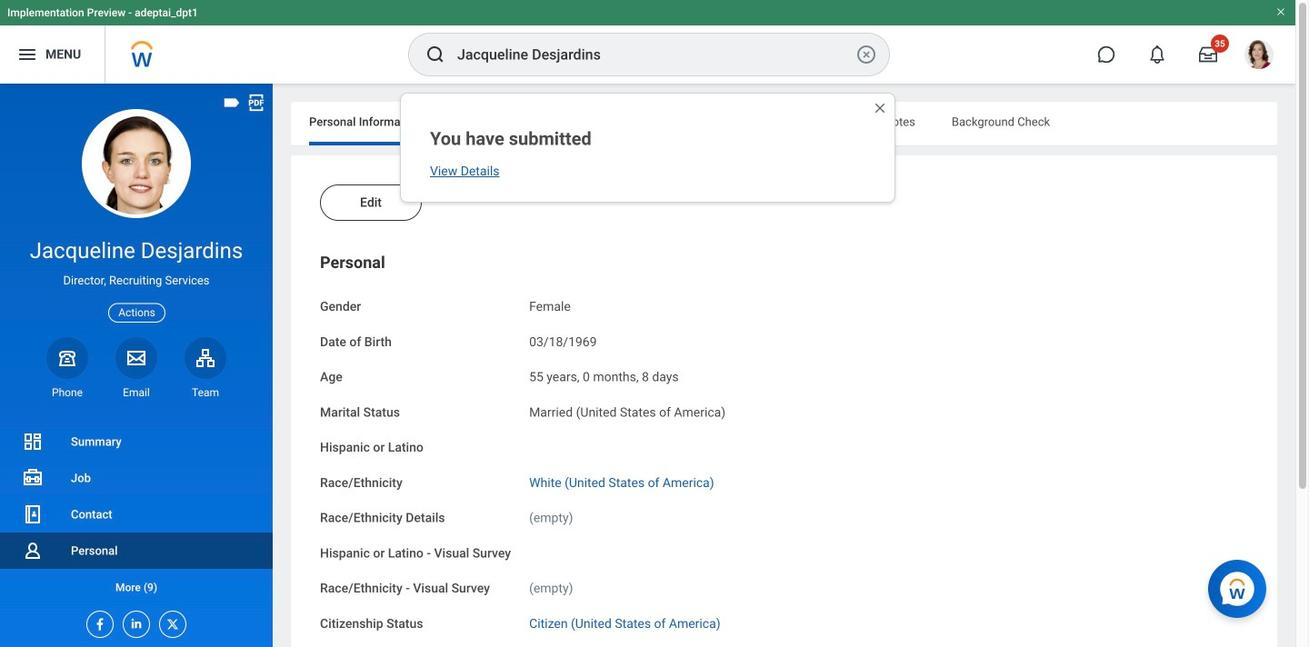 Task type: vqa. For each thing, say whether or not it's contained in the screenshot.
left Save
no



Task type: locate. For each thing, give the bounding box(es) containing it.
dialog
[[400, 93, 896, 203]]

tab list
[[291, 102, 1278, 146]]

inbox large image
[[1200, 45, 1218, 64]]

team jacqueline desjardins element
[[185, 386, 227, 400]]

banner
[[0, 0, 1296, 84]]

facebook image
[[87, 612, 107, 632]]

mail image
[[126, 347, 147, 369]]

phone image
[[55, 347, 80, 369]]

female element
[[530, 296, 571, 314]]

personal image
[[22, 540, 44, 562]]

x circle image
[[856, 44, 878, 65]]

list
[[0, 424, 273, 606]]

linkedin image
[[124, 612, 144, 631]]

view printable version (pdf) image
[[247, 93, 267, 113]]

group
[[320, 252, 1249, 648]]

view team image
[[195, 347, 217, 369]]

navigation pane region
[[0, 84, 273, 648]]



Task type: describe. For each thing, give the bounding box(es) containing it.
notifications large image
[[1149, 45, 1167, 64]]

tag image
[[222, 93, 242, 113]]

search image
[[425, 44, 447, 65]]

email jacqueline desjardins element
[[116, 386, 157, 400]]

x image
[[160, 612, 180, 632]]

phone jacqueline desjardins element
[[46, 386, 88, 400]]

job image
[[22, 468, 44, 489]]

profile logan mcneil image
[[1245, 40, 1274, 73]]

contact image
[[22, 504, 44, 526]]

justify image
[[16, 44, 38, 65]]

Search Workday  search field
[[458, 35, 852, 75]]

close image
[[873, 101, 888, 116]]

summary image
[[22, 431, 44, 453]]

close environment banner image
[[1276, 6, 1287, 17]]



